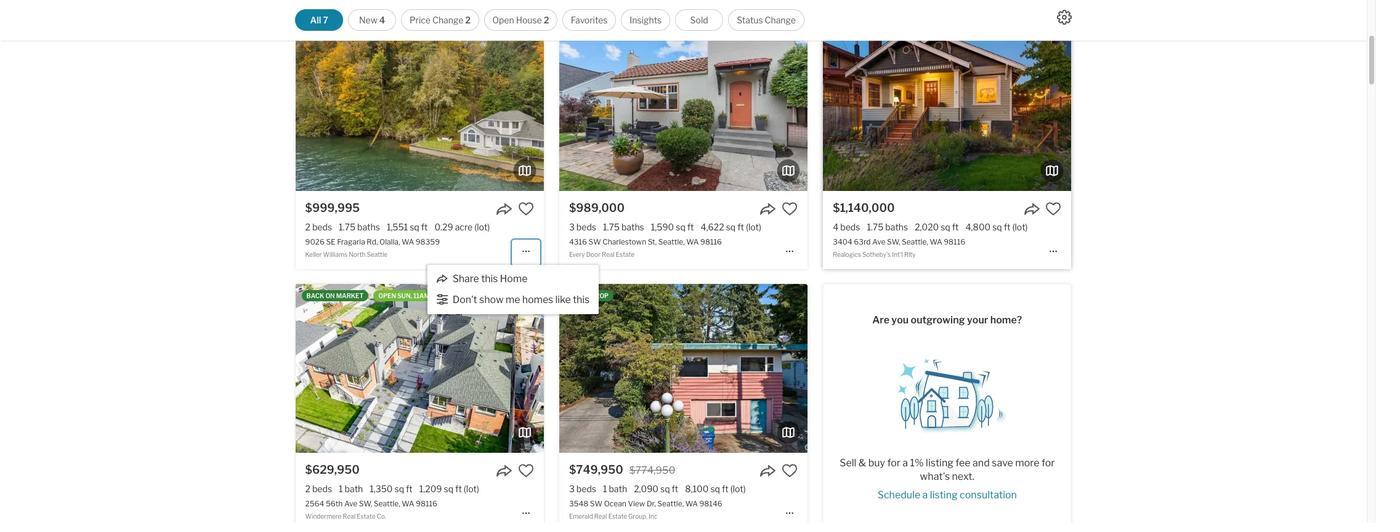 Task type: describe. For each thing, give the bounding box(es) containing it.
(lot) for $1,140,000
[[1012, 222, 1028, 232]]

charlestown
[[603, 237, 646, 247]]

days for $989,000
[[595, 30, 612, 38]]

ago for $989,000
[[613, 30, 627, 38]]

$629,950
[[305, 463, 360, 476]]

wa inside 3548 sw ocean view dr, seattle, wa 98146 emerald real estate group, inc
[[686, 499, 698, 508]]

share
[[453, 273, 479, 285]]

open
[[492, 15, 514, 25]]

1,209 sq ft (lot)
[[419, 484, 479, 494]]

2,020
[[915, 222, 939, 232]]

price drop
[[570, 292, 609, 299]]

favorite button image for $1,140,000
[[1046, 201, 1062, 217]]

seattle, for $989,000
[[658, 237, 685, 247]]

2 photo of 4316 sw charlestown st, seattle, wa 98116 image from the left
[[559, 22, 808, 191]]

don't show me homes like this button
[[436, 294, 590, 306]]

3404 63rd ave sw, seattle, wa 98116 realogics sotheby's int'l rlty
[[833, 237, 965, 258]]

1.75 baths for $1,140,000
[[867, 222, 908, 232]]

$749,950 $774,950
[[569, 463, 675, 476]]

4,622
[[701, 222, 724, 232]]

1.75 for $999,995
[[339, 222, 355, 232]]

2 photo of 9026 se fragaria rd, olalla, wa 98359 image from the left
[[295, 22, 544, 191]]

3 photo of 4316 sw charlestown st, seattle, wa 98116 image from the left
[[808, 22, 1056, 191]]

sold
[[690, 15, 708, 25]]

2 up 2564
[[305, 484, 310, 494]]

1.75 baths for $999,995
[[339, 222, 380, 232]]

favorite button image for $989,000
[[782, 201, 798, 217]]

windermere
[[305, 513, 341, 520]]

north
[[349, 251, 366, 258]]

new for $1,140,000
[[834, 30, 850, 38]]

3 photo of 3404 63rd ave sw, seattle, wa 98116 image from the left
[[1071, 22, 1320, 191]]

what's
[[920, 470, 950, 482]]

2 photo of 3548 sw ocean view dr, seattle, wa 98146 image from the left
[[559, 284, 808, 453]]

ft for 4,800 sq ft (lot)
[[1004, 222, 1011, 232]]

estate for $749,950
[[608, 513, 627, 520]]

baths for $989,000
[[622, 222, 644, 232]]

&
[[859, 457, 866, 469]]

estate for $989,000
[[616, 251, 635, 258]]

(lot) right acre in the left top of the page
[[474, 222, 490, 232]]

Price Change radio
[[401, 9, 479, 31]]

13 for $989,000
[[587, 30, 594, 38]]

sq for 2,090
[[660, 484, 670, 494]]

3 beds for $989,000
[[569, 222, 596, 232]]

more
[[1015, 457, 1040, 469]]

and
[[973, 457, 990, 469]]

8,100
[[685, 484, 709, 494]]

inc
[[649, 513, 658, 520]]

ocean
[[604, 499, 626, 508]]

$1,140,000
[[833, 201, 895, 214]]

1,350
[[370, 484, 393, 494]]

on
[[326, 292, 335, 299]]

are
[[872, 314, 890, 326]]

change for status
[[765, 15, 796, 25]]

every
[[569, 251, 585, 258]]

status change
[[737, 15, 796, 25]]

open
[[378, 292, 396, 299]]

new 12 days ago
[[834, 30, 891, 38]]

ft for 1,350 sq ft
[[406, 484, 413, 494]]

3 photo of 9026 se fragaria rd, olalla, wa 98359 image from the left
[[544, 22, 792, 191]]

63rd
[[854, 237, 871, 247]]

3548
[[569, 499, 588, 508]]

rd,
[[367, 237, 378, 247]]

ft for 2,020 sq ft
[[952, 222, 959, 232]]

sun,
[[397, 292, 412, 299]]

2 inside price change "option"
[[465, 15, 471, 25]]

4 inside new radio
[[379, 15, 385, 25]]

$989,000
[[569, 201, 625, 214]]

2 up 9026
[[305, 222, 310, 232]]

a inside sell & buy for a 1% listing fee and save more for what's next.
[[903, 457, 908, 469]]

baths for $999,995
[[357, 222, 380, 232]]

seattle, for $629,950
[[374, 499, 400, 508]]

beds for $999,995
[[312, 222, 332, 232]]

walkthrough for $999,995
[[388, 30, 438, 38]]

me
[[506, 294, 520, 306]]

$999,995
[[305, 201, 360, 214]]

schedule a listing consultation
[[878, 489, 1017, 501]]

3 beds for $749,950
[[569, 484, 596, 494]]

fee
[[956, 457, 971, 469]]

2 inside open house radio
[[544, 15, 549, 25]]

(lot) right the 8,100
[[730, 484, 746, 494]]

1 photo of 9026 se fragaria rd, olalla, wa 98359 image from the left
[[47, 22, 296, 191]]

beds for $1,140,000
[[840, 222, 860, 232]]

1 photo of 3404 63rd ave sw, seattle, wa 98116 image from the left
[[575, 22, 823, 191]]

4,800
[[966, 222, 991, 232]]

homes
[[522, 294, 553, 306]]

price
[[570, 292, 589, 299]]

int'l
[[892, 251, 903, 258]]

3548 sw ocean view dr, seattle, wa 98146 emerald real estate group, inc
[[569, 499, 722, 520]]

all 7
[[310, 15, 328, 25]]

sw, for $629,950
[[359, 499, 372, 508]]

Favorites radio
[[562, 9, 616, 31]]

New radio
[[348, 9, 396, 31]]

group,
[[628, 513, 648, 520]]

1,551 sq ft
[[387, 222, 428, 232]]

fragaria
[[337, 237, 365, 247]]

new for $999,995
[[307, 30, 322, 38]]

2 photo of 3404 63rd ave sw, seattle, wa 98116 image from the left
[[823, 22, 1072, 191]]

$774,950
[[629, 465, 675, 476]]

4316 sw charlestown st, seattle, wa 98116 every door real estate
[[569, 237, 722, 258]]

98146
[[699, 499, 722, 508]]

3 photo of 2564 56th ave sw, seattle, wa 98116 image from the left
[[544, 284, 792, 453]]

wa for $1,140,000
[[930, 237, 942, 247]]

sq for 1,590
[[676, 222, 686, 232]]

drop
[[591, 292, 609, 299]]

favorite button image for $629,950
[[518, 463, 534, 479]]

sq for 1,551
[[410, 222, 419, 232]]

olalla,
[[379, 237, 400, 247]]

9026 se fragaria rd, olalla, wa 98359 keller williams north seattle
[[305, 237, 440, 258]]

56th
[[326, 499, 343, 508]]

ft for 1,590 sq ft
[[687, 222, 694, 232]]

2,090
[[634, 484, 659, 494]]

all
[[310, 15, 321, 25]]

save
[[992, 457, 1013, 469]]

1 vertical spatial a
[[923, 489, 928, 501]]

sq for 2,020
[[941, 222, 950, 232]]

1 photo of 4316 sw charlestown st, seattle, wa 98116 image from the left
[[311, 22, 559, 191]]

view
[[628, 499, 645, 508]]

walkthrough for $989,000
[[652, 30, 702, 38]]

2564
[[305, 499, 324, 508]]

11am
[[413, 292, 430, 299]]

rlty
[[904, 251, 916, 258]]

3d walkthrough for $989,000
[[642, 30, 702, 38]]

1 bath for $749,950
[[603, 484, 627, 494]]

share this home button
[[436, 273, 528, 285]]

consultation
[[960, 489, 1017, 501]]

ave for $1,140,000
[[872, 237, 886, 247]]

1,551
[[387, 222, 408, 232]]

back on market
[[307, 292, 364, 299]]

1.75 for $1,140,000
[[867, 222, 884, 232]]

insights
[[630, 15, 662, 25]]

acre
[[455, 222, 473, 232]]

ft for 1,551 sq ft
[[421, 222, 428, 232]]

sq for 4,622
[[726, 222, 736, 232]]

williams
[[323, 251, 348, 258]]

co.
[[377, 513, 386, 520]]

bath for $749,950
[[609, 484, 627, 494]]

outgrowing
[[911, 314, 965, 326]]

sq for 1,209
[[444, 484, 453, 494]]

favorite button checkbox for $1,140,000
[[1046, 201, 1062, 217]]

you
[[892, 314, 909, 326]]

change for price
[[432, 15, 464, 25]]

13 for $999,995
[[323, 30, 330, 38]]

1 vertical spatial 4
[[833, 222, 839, 232]]

3404
[[833, 237, 852, 247]]

open sun, 11am to 1pm
[[378, 292, 454, 299]]

Insights radio
[[621, 9, 670, 31]]

1,590 sq ft
[[651, 222, 694, 232]]

market
[[336, 292, 364, 299]]



Task type: vqa. For each thing, say whether or not it's contained in the screenshot.
the top THE REDFIN
no



Task type: locate. For each thing, give the bounding box(es) containing it.
1 for $629,950
[[339, 484, 343, 494]]

1 change from the left
[[432, 15, 464, 25]]

a
[[903, 457, 908, 469], [923, 489, 928, 501]]

0 horizontal spatial new
[[307, 30, 322, 38]]

0 horizontal spatial a
[[903, 457, 908, 469]]

wa down 1,350 sq ft on the bottom of the page
[[402, 499, 414, 508]]

wa inside 2564 56th ave sw, seattle, wa 98116 windermere real estate co.
[[402, 499, 414, 508]]

wa for $989,000
[[686, 237, 699, 247]]

wa down 1,551 sq ft
[[402, 237, 414, 247]]

se
[[326, 237, 336, 247]]

wa down the 8,100
[[686, 499, 698, 508]]

beds for $629,950
[[312, 484, 332, 494]]

1 horizontal spatial for
[[1042, 457, 1055, 469]]

seattle, up rlty
[[902, 237, 928, 247]]

1 horizontal spatial 98116
[[700, 237, 722, 247]]

2 for from the left
[[1042, 457, 1055, 469]]

seattle
[[367, 251, 388, 258]]

1 horizontal spatial 3d walkthrough
[[642, 30, 702, 38]]

2 1 from the left
[[603, 484, 607, 494]]

estate inside 4316 sw charlestown st, seattle, wa 98116 every door real estate
[[616, 251, 635, 258]]

favorite button checkbox for $629,950
[[518, 463, 534, 479]]

1 horizontal spatial this
[[573, 294, 590, 306]]

1 2 beds from the top
[[305, 222, 332, 232]]

1.75
[[339, 222, 355, 232], [603, 222, 620, 232], [867, 222, 884, 232]]

1 13 from the left
[[323, 30, 330, 38]]

new 4
[[359, 15, 385, 25]]

1 up ocean
[[603, 484, 607, 494]]

13 down 7
[[323, 30, 330, 38]]

2 beds
[[305, 222, 332, 232], [305, 484, 332, 494]]

home
[[500, 273, 528, 285]]

0 horizontal spatial ago
[[349, 30, 363, 38]]

0 vertical spatial 3
[[569, 222, 575, 232]]

1 horizontal spatial favorite button checkbox
[[782, 201, 798, 217]]

days for $1,140,000
[[859, 30, 876, 38]]

1,590
[[651, 222, 674, 232]]

open house 2
[[492, 15, 549, 25]]

3 beds
[[569, 222, 596, 232], [569, 484, 596, 494]]

buy
[[868, 457, 885, 469]]

are you outgrowing your home?
[[872, 314, 1022, 326]]

photo of 2564 56th ave sw, seattle, wa 98116 image
[[47, 284, 296, 453], [295, 284, 544, 453], [544, 284, 792, 453]]

Status Change radio
[[728, 9, 805, 31]]

sq for 1,350
[[395, 484, 404, 494]]

2 horizontal spatial ago
[[877, 30, 891, 38]]

1 vertical spatial sw
[[590, 499, 603, 508]]

sq right 1,551
[[410, 222, 419, 232]]

real
[[602, 251, 615, 258], [343, 513, 355, 520], [594, 513, 607, 520]]

sq right 1,350
[[395, 484, 404, 494]]

sq for 4,800
[[993, 222, 1002, 232]]

8,100 sq ft (lot)
[[685, 484, 746, 494]]

2 horizontal spatial new
[[834, 30, 850, 38]]

4,622 sq ft (lot)
[[701, 222, 761, 232]]

3d walkthrough for $999,995
[[378, 30, 438, 38]]

option group containing all
[[295, 9, 805, 31]]

1 walkthrough from the left
[[388, 30, 438, 38]]

sq right the 2,020
[[941, 222, 950, 232]]

1 horizontal spatial 13
[[587, 30, 594, 38]]

1 horizontal spatial new 13 days ago
[[570, 30, 627, 38]]

ave for $629,950
[[344, 499, 357, 508]]

new down the favorites
[[570, 30, 586, 38]]

98359
[[416, 237, 440, 247]]

98116 for $629,950
[[416, 499, 437, 508]]

ft for 1,209 sq ft (lot)
[[455, 484, 462, 494]]

sq for 8,100
[[711, 484, 720, 494]]

sq right 4,622
[[726, 222, 736, 232]]

wa
[[402, 237, 414, 247], [686, 237, 699, 247], [930, 237, 942, 247], [402, 499, 414, 508], [686, 499, 698, 508]]

1.75 baths for $989,000
[[603, 222, 644, 232]]

1 bath up ocean
[[603, 484, 627, 494]]

1.75 baths up fragaria
[[339, 222, 380, 232]]

1 horizontal spatial new
[[570, 30, 586, 38]]

sw for $989,000
[[589, 237, 601, 247]]

(lot) for $989,000
[[746, 222, 761, 232]]

1 3d from the left
[[378, 30, 386, 38]]

real inside 3548 sw ocean view dr, seattle, wa 98146 emerald real estate group, inc
[[594, 513, 607, 520]]

0 horizontal spatial 1 bath
[[339, 484, 363, 494]]

Sold radio
[[675, 9, 723, 31]]

1 horizontal spatial 3d
[[642, 30, 650, 38]]

bath up ocean
[[609, 484, 627, 494]]

sw for $749,950
[[590, 499, 603, 508]]

1.75 for $989,000
[[603, 222, 620, 232]]

beds up 9026
[[312, 222, 332, 232]]

keller
[[305, 251, 322, 258]]

new 13 days ago for $999,995
[[307, 30, 363, 38]]

baths
[[357, 222, 380, 232], [622, 222, 644, 232], [885, 222, 908, 232]]

0 vertical spatial sw
[[589, 237, 601, 247]]

new down all
[[307, 30, 322, 38]]

4 up 3404
[[833, 222, 839, 232]]

seattle, for $1,140,000
[[902, 237, 928, 247]]

13 down the favorites
[[587, 30, 594, 38]]

this up show
[[481, 273, 498, 285]]

0 horizontal spatial sw,
[[359, 499, 372, 508]]

1 days from the left
[[331, 30, 348, 38]]

0 horizontal spatial change
[[432, 15, 464, 25]]

1,209
[[419, 484, 442, 494]]

3 ago from the left
[[877, 30, 891, 38]]

sotheby's
[[862, 251, 891, 258]]

2 horizontal spatial 1.75 baths
[[867, 222, 908, 232]]

1 horizontal spatial baths
[[622, 222, 644, 232]]

sw, inside the 3404 63rd ave sw, seattle, wa 98116 realogics sotheby's int'l rlty
[[887, 237, 900, 247]]

photo of 3548 sw ocean view dr, seattle, wa 98146 image
[[311, 284, 559, 453], [559, 284, 808, 453], [808, 284, 1056, 453]]

seattle, inside 3548 sw ocean view dr, seattle, wa 98146 emerald real estate group, inc
[[657, 499, 684, 508]]

bath up 2564 56th ave sw, seattle, wa 98116 windermere real estate co.
[[345, 484, 363, 494]]

2 beds up 9026
[[305, 222, 332, 232]]

0 vertical spatial 4
[[379, 15, 385, 25]]

ft for 8,100 sq ft (lot)
[[722, 484, 729, 494]]

price change 2
[[410, 15, 471, 25]]

1 favorite button image from the left
[[518, 201, 534, 217]]

1%
[[910, 457, 924, 469]]

for right more
[[1042, 457, 1055, 469]]

1.75 up charlestown
[[603, 222, 620, 232]]

1 horizontal spatial 1
[[603, 484, 607, 494]]

0 horizontal spatial favorite button checkbox
[[518, 463, 534, 479]]

ft left 1,209
[[406, 484, 413, 494]]

sw, down 1,350
[[359, 499, 372, 508]]

an image of a house image
[[886, 350, 1009, 433]]

4 right new in the top left of the page
[[379, 15, 385, 25]]

days
[[331, 30, 348, 38], [595, 30, 612, 38], [859, 30, 876, 38]]

1.75 up fragaria
[[339, 222, 355, 232]]

98116 down 2,020 sq ft
[[944, 237, 965, 247]]

for right buy on the bottom right of page
[[887, 457, 901, 469]]

emerald
[[569, 513, 593, 520]]

wa down 2,020 sq ft
[[930, 237, 942, 247]]

1 vertical spatial 3 beds
[[569, 484, 596, 494]]

0 horizontal spatial bath
[[345, 484, 363, 494]]

dialog containing share this home
[[427, 265, 599, 314]]

for
[[887, 457, 901, 469], [1042, 457, 1055, 469]]

98116 for $989,000
[[700, 237, 722, 247]]

2 new 13 days ago from the left
[[570, 30, 627, 38]]

listing down what's
[[930, 489, 958, 501]]

ft up 98146
[[722, 484, 729, 494]]

1 1 bath from the left
[[339, 484, 363, 494]]

1 bath for $629,950
[[339, 484, 363, 494]]

1 for $749,950
[[603, 484, 607, 494]]

98116 down 4,622
[[700, 237, 722, 247]]

back
[[307, 292, 324, 299]]

new 13 days ago down the favorites
[[570, 30, 627, 38]]

0 horizontal spatial favorite button image
[[518, 201, 534, 217]]

share this home
[[453, 273, 528, 285]]

3 for $989,000
[[569, 222, 575, 232]]

1 for from the left
[[887, 457, 901, 469]]

1 horizontal spatial bath
[[609, 484, 627, 494]]

2 change from the left
[[765, 15, 796, 25]]

1 photo of 2564 56th ave sw, seattle, wa 98116 image from the left
[[47, 284, 296, 453]]

3d
[[378, 30, 386, 38], [642, 30, 650, 38]]

realogics
[[833, 251, 861, 258]]

0 horizontal spatial 13
[[323, 30, 330, 38]]

ft right the 4,800
[[1004, 222, 1011, 232]]

ago for $999,995
[[349, 30, 363, 38]]

3 for $749,950
[[569, 484, 575, 494]]

0 vertical spatial this
[[481, 273, 498, 285]]

change right the status
[[765, 15, 796, 25]]

ave right the 56th
[[344, 499, 357, 508]]

3d walkthrough down price
[[378, 30, 438, 38]]

0 horizontal spatial ave
[[344, 499, 357, 508]]

0 horizontal spatial favorite button checkbox
[[518, 201, 534, 217]]

2 baths from the left
[[622, 222, 644, 232]]

ft
[[421, 222, 428, 232], [687, 222, 694, 232], [738, 222, 744, 232], [952, 222, 959, 232], [1004, 222, 1011, 232], [406, 484, 413, 494], [455, 484, 462, 494], [672, 484, 678, 494], [722, 484, 729, 494]]

3d down new 4
[[378, 30, 386, 38]]

ave up sotheby's
[[872, 237, 886, 247]]

real down ocean
[[594, 513, 607, 520]]

real for $749,950
[[594, 513, 607, 520]]

3 new from the left
[[834, 30, 850, 38]]

0 horizontal spatial new 13 days ago
[[307, 30, 363, 38]]

seattle, inside 4316 sw charlestown st, seattle, wa 98116 every door real estate
[[658, 237, 685, 247]]

favorite button checkbox
[[518, 201, 534, 217], [1046, 201, 1062, 217], [782, 463, 798, 479]]

$749,950
[[569, 463, 623, 476]]

1 new from the left
[[307, 30, 322, 38]]

2 right house
[[544, 15, 549, 25]]

ft right 4,622
[[738, 222, 744, 232]]

1 horizontal spatial favorite button checkbox
[[782, 463, 798, 479]]

98116 inside 2564 56th ave sw, seattle, wa 98116 windermere real estate co.
[[416, 499, 437, 508]]

dr,
[[647, 499, 656, 508]]

0 horizontal spatial days
[[331, 30, 348, 38]]

1 bath up the 56th
[[339, 484, 363, 494]]

0 horizontal spatial this
[[481, 273, 498, 285]]

0 vertical spatial 2 beds
[[305, 222, 332, 232]]

ft left 4,622
[[687, 222, 694, 232]]

0 vertical spatial ave
[[872, 237, 886, 247]]

new
[[359, 15, 378, 25]]

real right door
[[602, 251, 615, 258]]

1 photo of 3548 sw ocean view dr, seattle, wa 98146 image from the left
[[311, 284, 559, 453]]

1.75 baths up charlestown
[[603, 222, 644, 232]]

sw, for $1,140,000
[[887, 237, 900, 247]]

2 horizontal spatial 1.75
[[867, 222, 884, 232]]

7
[[323, 15, 328, 25]]

ft left the 4,800
[[952, 222, 959, 232]]

show
[[479, 294, 504, 306]]

(lot) right 1,209
[[464, 484, 479, 494]]

3 1.75 baths from the left
[[867, 222, 908, 232]]

seattle, inside 2564 56th ave sw, seattle, wa 98116 windermere real estate co.
[[374, 499, 400, 508]]

1 vertical spatial ave
[[344, 499, 357, 508]]

photo of 9026 se fragaria rd, olalla, wa 98359 image
[[47, 22, 296, 191], [295, 22, 544, 191], [544, 22, 792, 191]]

3d for $989,000
[[642, 30, 650, 38]]

3d for $999,995
[[378, 30, 386, 38]]

wa inside 9026 se fragaria rd, olalla, wa 98359 keller williams north seattle
[[402, 237, 414, 247]]

Open House radio
[[484, 9, 557, 31]]

1 1.75 baths from the left
[[339, 222, 380, 232]]

schedule
[[878, 489, 920, 501]]

sw,
[[887, 237, 900, 247], [359, 499, 372, 508]]

1 1 from the left
[[339, 484, 343, 494]]

0 horizontal spatial for
[[887, 457, 901, 469]]

0 horizontal spatial 1.75 baths
[[339, 222, 380, 232]]

wa inside 4316 sw charlestown st, seattle, wa 98116 every door real estate
[[686, 237, 699, 247]]

4316
[[569, 237, 587, 247]]

sq right 1,590
[[676, 222, 686, 232]]

1 horizontal spatial days
[[595, 30, 612, 38]]

1pm
[[441, 292, 454, 299]]

beds up 4316
[[577, 222, 596, 232]]

1 vertical spatial this
[[573, 294, 590, 306]]

0 horizontal spatial 3d
[[378, 30, 386, 38]]

2 beds for $629,950
[[305, 484, 332, 494]]

days for $999,995
[[331, 30, 348, 38]]

2 ago from the left
[[613, 30, 627, 38]]

real inside 2564 56th ave sw, seattle, wa 98116 windermere real estate co.
[[343, 513, 355, 520]]

2 3 from the top
[[569, 484, 575, 494]]

a down what's
[[923, 489, 928, 501]]

0 vertical spatial favorite button checkbox
[[782, 201, 798, 217]]

sw inside 3548 sw ocean view dr, seattle, wa 98146 emerald real estate group, inc
[[590, 499, 603, 508]]

favorite button checkbox
[[782, 201, 798, 217], [518, 463, 534, 479]]

3 beds up 4316
[[569, 222, 596, 232]]

favorite button image
[[782, 201, 798, 217], [518, 463, 534, 479], [782, 463, 798, 479]]

1,350 sq ft
[[370, 484, 413, 494]]

ft right 1,209
[[455, 484, 462, 494]]

1.75 baths up the 3404 63rd ave sw, seattle, wa 98116 realogics sotheby's int'l rlty on the top of page
[[867, 222, 908, 232]]

baths for $1,140,000
[[885, 222, 908, 232]]

new left 12
[[834, 30, 850, 38]]

3d down insights
[[642, 30, 650, 38]]

3d walkthrough down insights
[[642, 30, 702, 38]]

2 horizontal spatial baths
[[885, 222, 908, 232]]

real for $989,000
[[602, 251, 615, 258]]

beds up 3404
[[840, 222, 860, 232]]

wa for $999,995
[[402, 237, 414, 247]]

2,090 sq ft
[[634, 484, 678, 494]]

2 13 from the left
[[587, 30, 594, 38]]

ft for 2,090 sq ft
[[672, 484, 678, 494]]

2 new from the left
[[570, 30, 586, 38]]

1 new 13 days ago from the left
[[307, 30, 363, 38]]

0 vertical spatial sw,
[[887, 237, 900, 247]]

price
[[410, 15, 431, 25]]

wa inside the 3404 63rd ave sw, seattle, wa 98116 realogics sotheby's int'l rlty
[[930, 237, 942, 247]]

9026
[[305, 237, 325, 247]]

2 walkthrough from the left
[[652, 30, 702, 38]]

bath
[[345, 484, 363, 494], [609, 484, 627, 494]]

1.75 up 63rd
[[867, 222, 884, 232]]

3 beds up 3548 on the bottom left
[[569, 484, 596, 494]]

new 13 days ago for $989,000
[[570, 30, 627, 38]]

1 ago from the left
[[349, 30, 363, 38]]

1 horizontal spatial 1.75
[[603, 222, 620, 232]]

sq right the 4,800
[[993, 222, 1002, 232]]

(lot) right 4,622
[[746, 222, 761, 232]]

0 vertical spatial a
[[903, 457, 908, 469]]

house
[[516, 15, 542, 25]]

1 vertical spatial 3
[[569, 484, 575, 494]]

walkthrough down the sold
[[652, 30, 702, 38]]

1 vertical spatial sw,
[[359, 499, 372, 508]]

change inside status change radio
[[765, 15, 796, 25]]

1 3 beds from the top
[[569, 222, 596, 232]]

1 horizontal spatial walkthrough
[[652, 30, 702, 38]]

walkthrough down price
[[388, 30, 438, 38]]

estate down ocean
[[608, 513, 627, 520]]

new for $989,000
[[570, 30, 586, 38]]

2 photo of 2564 56th ave sw, seattle, wa 98116 image from the left
[[295, 284, 544, 453]]

sw, up 'int'l'
[[887, 237, 900, 247]]

favorite button image for $999,995
[[518, 201, 534, 217]]

new 13 days ago down 7
[[307, 30, 363, 38]]

2
[[465, 15, 471, 25], [544, 15, 549, 25], [305, 222, 310, 232], [305, 484, 310, 494]]

1 horizontal spatial 1.75 baths
[[603, 222, 644, 232]]

listing inside sell & buy for a 1% listing fee and save more for what's next.
[[926, 457, 954, 469]]

1 3 from the top
[[569, 222, 575, 232]]

98116
[[700, 237, 722, 247], [944, 237, 965, 247], [416, 499, 437, 508]]

baths up charlestown
[[622, 222, 644, 232]]

don't
[[453, 294, 477, 306]]

sw
[[589, 237, 601, 247], [590, 499, 603, 508]]

estate left co.
[[357, 513, 375, 520]]

0 horizontal spatial walkthrough
[[388, 30, 438, 38]]

12
[[851, 30, 858, 38]]

your
[[967, 314, 988, 326]]

seattle, inside the 3404 63rd ave sw, seattle, wa 98116 realogics sotheby's int'l rlty
[[902, 237, 928, 247]]

dialog
[[427, 265, 599, 314]]

All radio
[[295, 9, 343, 31]]

1 baths from the left
[[357, 222, 380, 232]]

3
[[569, 222, 575, 232], [569, 484, 575, 494]]

photo of 3404 63rd ave sw, seattle, wa 98116 image
[[575, 22, 823, 191], [823, 22, 1072, 191], [1071, 22, 1320, 191]]

2 horizontal spatial 98116
[[944, 237, 965, 247]]

0 horizontal spatial 98116
[[416, 499, 437, 508]]

1 horizontal spatial 1 bath
[[603, 484, 627, 494]]

2 days from the left
[[595, 30, 612, 38]]

1 horizontal spatial ago
[[613, 30, 627, 38]]

2 left open
[[465, 15, 471, 25]]

1 vertical spatial favorite button checkbox
[[518, 463, 534, 479]]

2 horizontal spatial favorite button checkbox
[[1046, 201, 1062, 217]]

baths up rd,
[[357, 222, 380, 232]]

next.
[[952, 470, 975, 482]]

option group
[[295, 9, 805, 31]]

ago for $1,140,000
[[877, 30, 891, 38]]

3 1.75 from the left
[[867, 222, 884, 232]]

1 horizontal spatial ave
[[872, 237, 886, 247]]

bath for $629,950
[[345, 484, 363, 494]]

real right windermere
[[343, 513, 355, 520]]

sq
[[410, 222, 419, 232], [676, 222, 686, 232], [726, 222, 736, 232], [941, 222, 950, 232], [993, 222, 1002, 232], [395, 484, 404, 494], [444, 484, 453, 494], [660, 484, 670, 494], [711, 484, 720, 494]]

2564 56th ave sw, seattle, wa 98116 windermere real estate co.
[[305, 499, 437, 520]]

photo of 4316 sw charlestown st, seattle, wa 98116 image
[[311, 22, 559, 191], [559, 22, 808, 191], [808, 22, 1056, 191]]

(lot) right the 4,800
[[1012, 222, 1028, 232]]

seattle, down 1,590 sq ft
[[658, 237, 685, 247]]

2 1 bath from the left
[[603, 484, 627, 494]]

0 horizontal spatial 1
[[339, 484, 343, 494]]

3d walkthrough
[[378, 30, 438, 38], [642, 30, 702, 38]]

ft left the 8,100
[[672, 484, 678, 494]]

this right like
[[573, 294, 590, 306]]

2 2 beds from the top
[[305, 484, 332, 494]]

listing up what's
[[926, 457, 954, 469]]

0 horizontal spatial 1.75
[[339, 222, 355, 232]]

3 days from the left
[[859, 30, 876, 38]]

sw up door
[[589, 237, 601, 247]]

0 horizontal spatial 4
[[379, 15, 385, 25]]

1 3d walkthrough from the left
[[378, 30, 438, 38]]

98116 inside 4316 sw charlestown st, seattle, wa 98116 every door real estate
[[700, 237, 722, 247]]

baths up the 3404 63rd ave sw, seattle, wa 98116 realogics sotheby's int'l rlty on the top of page
[[885, 222, 908, 232]]

status
[[737, 15, 763, 25]]

sell
[[840, 457, 857, 469]]

2 3d walkthrough from the left
[[642, 30, 702, 38]]

0 vertical spatial 3 beds
[[569, 222, 596, 232]]

seattle, up co.
[[374, 499, 400, 508]]

4
[[379, 15, 385, 25], [833, 222, 839, 232]]

estate down charlestown
[[616, 251, 635, 258]]

2 beds for $999,995
[[305, 222, 332, 232]]

ave inside 2564 56th ave sw, seattle, wa 98116 windermere real estate co.
[[344, 499, 357, 508]]

wa for $629,950
[[402, 499, 414, 508]]

4 beds
[[833, 222, 860, 232]]

0.29 acre (lot)
[[435, 222, 490, 232]]

0.29
[[435, 222, 453, 232]]

1 vertical spatial 2 beds
[[305, 484, 332, 494]]

walkthrough
[[388, 30, 438, 38], [652, 30, 702, 38]]

estate inside 2564 56th ave sw, seattle, wa 98116 windermere real estate co.
[[357, 513, 375, 520]]

3 photo of 3548 sw ocean view dr, seattle, wa 98146 image from the left
[[808, 284, 1056, 453]]

(lot) for $629,950
[[464, 484, 479, 494]]

2 favorite button image from the left
[[1046, 201, 1062, 217]]

1 horizontal spatial favorite button image
[[1046, 201, 1062, 217]]

seattle,
[[658, 237, 685, 247], [902, 237, 928, 247], [374, 499, 400, 508], [657, 499, 684, 508]]

a left 1%
[[903, 457, 908, 469]]

like
[[555, 294, 571, 306]]

favorites
[[571, 15, 608, 25]]

98116 for $1,140,000
[[944, 237, 965, 247]]

favorite button checkbox for $989,000
[[782, 201, 798, 217]]

sw right 3548 on the bottom left
[[590, 499, 603, 508]]

2 1.75 baths from the left
[[603, 222, 644, 232]]

favorite button image
[[518, 201, 534, 217], [1046, 201, 1062, 217]]

2 3d from the left
[[642, 30, 650, 38]]

1 horizontal spatial 4
[[833, 222, 839, 232]]

2 horizontal spatial days
[[859, 30, 876, 38]]

1 vertical spatial listing
[[930, 489, 958, 501]]

real inside 4316 sw charlestown st, seattle, wa 98116 every door real estate
[[602, 251, 615, 258]]

beds up 2564
[[312, 484, 332, 494]]

0 horizontal spatial 3d walkthrough
[[378, 30, 438, 38]]

seattle, right dr,
[[657, 499, 684, 508]]

sq up 98146
[[711, 484, 720, 494]]

1 horizontal spatial a
[[923, 489, 928, 501]]

1 horizontal spatial sw,
[[887, 237, 900, 247]]

estate inside 3548 sw ocean view dr, seattle, wa 98146 emerald real estate group, inc
[[608, 513, 627, 520]]

sell & buy for a 1% listing fee and save more for what's next.
[[840, 457, 1055, 482]]

beds for $989,000
[[577, 222, 596, 232]]

2 3 beds from the top
[[569, 484, 596, 494]]

2,020 sq ft
[[915, 222, 959, 232]]

sw, inside 2564 56th ave sw, seattle, wa 98116 windermere real estate co.
[[359, 499, 372, 508]]

1 horizontal spatial change
[[765, 15, 796, 25]]

ft up 98359
[[421, 222, 428, 232]]

change right price
[[432, 15, 464, 25]]

1 bath from the left
[[345, 484, 363, 494]]

change
[[432, 15, 464, 25], [765, 15, 796, 25]]

change inside price change "option"
[[432, 15, 464, 25]]

3 up 3548 on the bottom left
[[569, 484, 575, 494]]

sw inside 4316 sw charlestown st, seattle, wa 98116 every door real estate
[[589, 237, 601, 247]]

2 bath from the left
[[609, 484, 627, 494]]

favorite button checkbox for $999,995
[[518, 201, 534, 217]]

98116 inside the 3404 63rd ave sw, seattle, wa 98116 realogics sotheby's int'l rlty
[[944, 237, 965, 247]]

3 up 4316
[[569, 222, 575, 232]]

sq right 1,209
[[444, 484, 453, 494]]

1 1.75 from the left
[[339, 222, 355, 232]]

ft for 4,622 sq ft (lot)
[[738, 222, 744, 232]]

2 beds up 2564
[[305, 484, 332, 494]]

beds up 3548 on the bottom left
[[577, 484, 596, 494]]

98116 down 1,209
[[416, 499, 437, 508]]

0 vertical spatial listing
[[926, 457, 954, 469]]

ave inside the 3404 63rd ave sw, seattle, wa 98116 realogics sotheby's int'l rlty
[[872, 237, 886, 247]]

0 horizontal spatial baths
[[357, 222, 380, 232]]

3 baths from the left
[[885, 222, 908, 232]]

2 1.75 from the left
[[603, 222, 620, 232]]

1 up the 56th
[[339, 484, 343, 494]]



